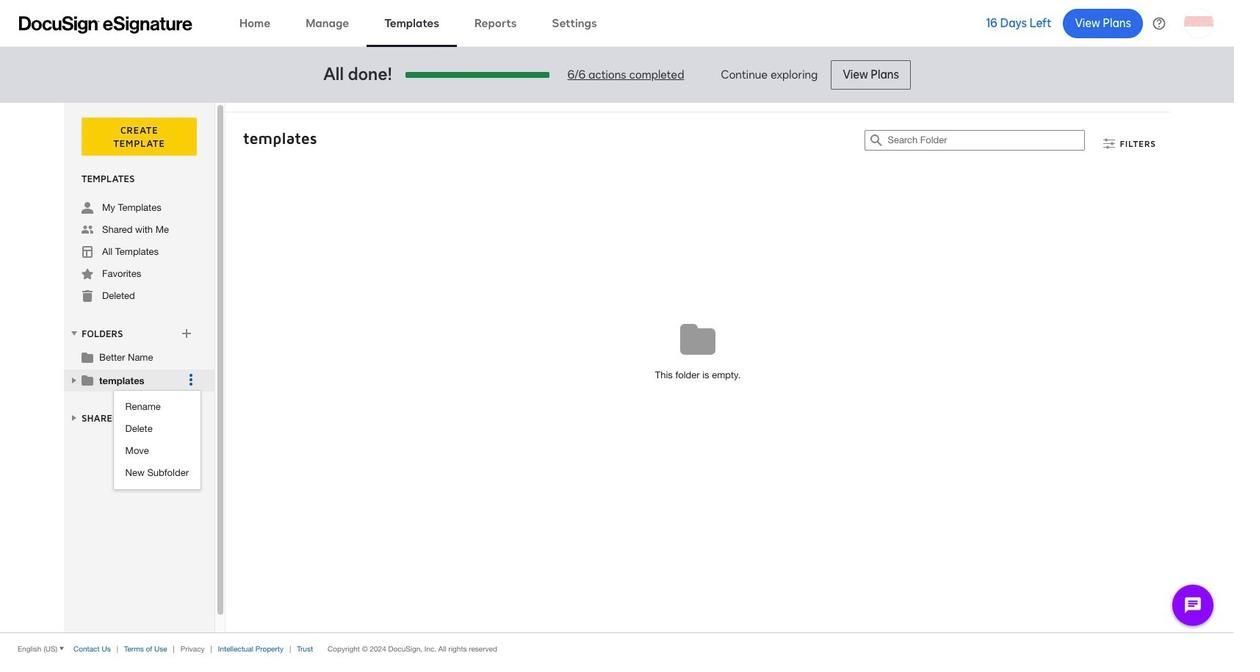 Task type: describe. For each thing, give the bounding box(es) containing it.
view shared folders image
[[68, 412, 80, 424]]

star filled image
[[82, 268, 93, 280]]

view folders image
[[68, 328, 80, 339]]

your uploaded profile image image
[[1184, 8, 1214, 38]]

more info region
[[0, 633, 1234, 664]]

trash image
[[82, 290, 93, 302]]



Task type: locate. For each thing, give the bounding box(es) containing it.
Search Folder text field
[[888, 131, 1085, 150]]

docusign esignature image
[[19, 16, 193, 33]]

2 folder image from the top
[[82, 374, 93, 386]]

shared image
[[82, 224, 93, 236]]

menu
[[114, 396, 201, 484]]

1 folder image from the top
[[82, 351, 93, 363]]

secondary navigation region
[[64, 103, 1174, 633]]

user image
[[82, 202, 93, 214]]

templates image
[[82, 246, 93, 258]]

1 vertical spatial folder image
[[82, 374, 93, 386]]

0 vertical spatial folder image
[[82, 351, 93, 363]]

menu inside "secondary navigation" region
[[114, 396, 201, 484]]

folder image
[[82, 351, 93, 363], [82, 374, 93, 386]]



Task type: vqa. For each thing, say whether or not it's contained in the screenshot.
second Mm/Dd/Yyyy text field from left
no



